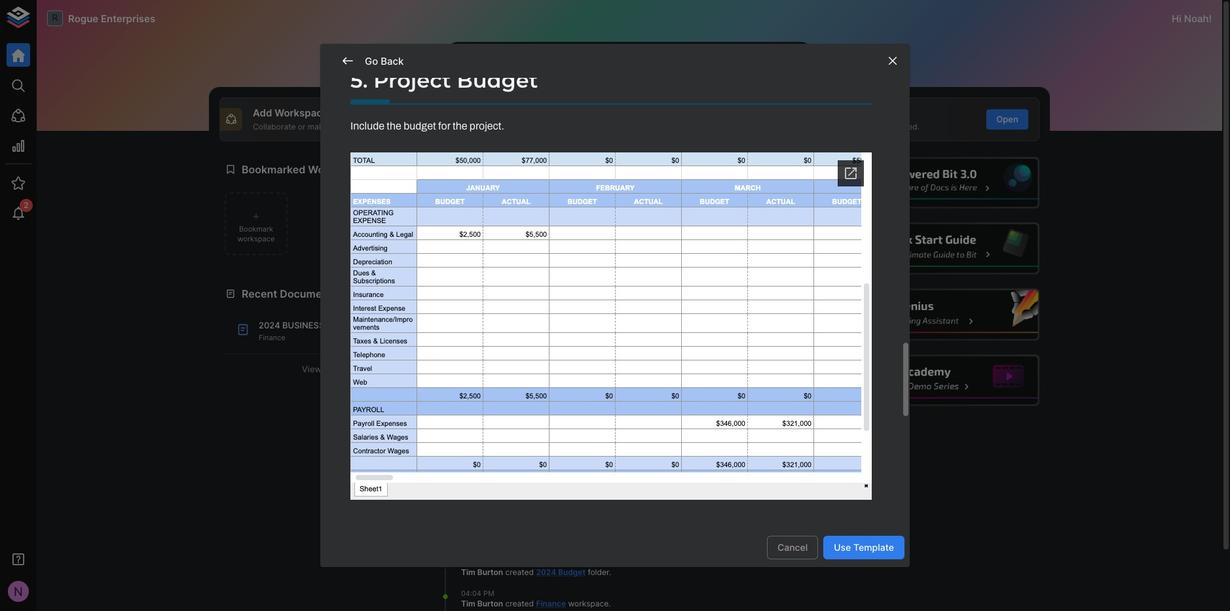 Task type: describe. For each thing, give the bounding box(es) containing it.
back
[[381, 55, 404, 67]]

go
[[365, 55, 378, 67]]

documents inside 2024 tax documents
[[461, 494, 505, 504]]

noah inside 04:11 pm tim burton added noah lott to marketing team workspace .
[[531, 440, 551, 450]]

to for finance
[[570, 398, 578, 407]]

use
[[834, 542, 851, 553]]

open
[[996, 114, 1018, 124]]

folder .
[[505, 494, 530, 504]]

04:07 for 04:07 pm tim burton created 2024 budget folder .
[[461, 558, 481, 567]]

marketing team link
[[461, 451, 522, 461]]

it
[[330, 122, 335, 132]]

use template
[[834, 542, 894, 553]]

. inside the 04:04 pm tim burton created finance workspace .
[[609, 599, 611, 609]]

activities
[[509, 288, 557, 301]]

pm for 04:04 pm tim burton created finance workspace .
[[483, 589, 494, 598]]

include
[[350, 121, 385, 132]]

create faster and get inspired.
[[807, 122, 920, 132]]

tim burton created
[[461, 483, 536, 493]]

favorited
[[704, 288, 752, 301]]

plan for 2024 business plan finance
[[327, 321, 350, 331]]

04:07 for 04:07 pm
[[461, 473, 481, 482]]

document .
[[484, 366, 524, 376]]

add for add workspace collaborate or make it private.
[[253, 107, 272, 119]]

tax
[[558, 483, 572, 493]]

recently
[[657, 288, 701, 301]]

. inside 04:11 pm tim burton added noah lott to marketing team workspace .
[[565, 451, 567, 461]]

collaborate
[[253, 122, 296, 132]]

04:07 pm
[[461, 473, 494, 482]]

hi noah !
[[1172, 12, 1212, 25]]

!
[[1209, 12, 1212, 25]]

folder inside 04:07 pm tim burton created 2024 budget folder .
[[588, 568, 609, 578]]

2024 business plan
[[461, 355, 592, 376]]

workspace inside the 04:04 pm tim burton created finance workspace .
[[568, 599, 609, 609]]

team
[[502, 451, 522, 461]]

business for 2024 business plan
[[553, 355, 592, 365]]

pm for 04:07 pm
[[483, 473, 494, 482]]

for
[[438, 121, 450, 132]]

recently favorited
[[657, 288, 752, 301]]

4 help image from the top
[[842, 355, 1040, 407]]

workspace inside 04:11 pm tim burton added noah lott to marketing team workspace .
[[525, 451, 565, 461]]

04:12 pm tim burton added noah lott to finance workspace .
[[461, 387, 610, 418]]

workspace inside add workspace collaborate or make it private.
[[275, 107, 328, 119]]

04:12
[[461, 387, 480, 397]]

noah down 04:13
[[461, 355, 481, 365]]

favorites
[[708, 413, 744, 424]]

added for .
[[505, 398, 529, 407]]

budget inside 04:07 pm tim burton created 2024 budget folder .
[[558, 568, 586, 578]]

2024 for 2024 tax documents
[[536, 483, 556, 493]]

added for workspace
[[505, 440, 529, 450]]

burton for marketing
[[477, 440, 503, 450]]

add workspace collaborate or make it private.
[[253, 107, 365, 132]]

no
[[695, 413, 706, 424]]

04:11
[[461, 430, 479, 439]]

and
[[857, 122, 871, 132]]

rogue
[[68, 12, 98, 25]]

plan for 2024 business plan
[[461, 366, 482, 376]]

3 help image from the top
[[842, 289, 1040, 341]]

or
[[298, 122, 306, 132]]

burton for .
[[477, 568, 503, 578]]

go back
[[365, 55, 404, 67]]

view all button
[[225, 359, 411, 380]]

created up document .
[[500, 355, 529, 365]]

noah lott created
[[461, 355, 531, 365]]

pm for 04:13 pm
[[482, 345, 493, 354]]

2024 business plan link
[[461, 355, 592, 376]]

bookmarked
[[242, 163, 305, 176]]

tim for .
[[461, 568, 475, 578]]

budget inside go back dialog
[[457, 67, 538, 93]]

add button
[[433, 109, 475, 129]]

bookmark
[[239, 224, 273, 234]]

2024 tax documents
[[461, 483, 572, 504]]

2024 budget link
[[536, 568, 586, 578]]

created inside the 04:04 pm tim burton created finance workspace .
[[505, 599, 534, 609]]

workspaces
[[308, 163, 371, 176]]

workspace inside 04:12 pm tim burton added noah lott to finance workspace .
[[461, 409, 502, 418]]

make
[[308, 122, 328, 132]]

bookmark workspace button
[[225, 193, 288, 255]]

2 help image from the top
[[842, 223, 1040, 275]]



Task type: vqa. For each thing, say whether or not it's contained in the screenshot.
dialog
no



Task type: locate. For each thing, give the bounding box(es) containing it.
0 vertical spatial plan
[[327, 321, 350, 331]]

0 vertical spatial finance link
[[580, 398, 610, 407]]

04:07 pm tim burton created 2024 budget folder .
[[461, 558, 611, 578]]

add for add
[[445, 114, 462, 124]]

created up folder .
[[505, 483, 534, 493]]

burton inside 04:12 pm tim burton added noah lott to finance workspace .
[[477, 398, 503, 407]]

. inside 04:12 pm tim burton added noah lott to finance workspace .
[[502, 409, 504, 418]]

1 added from the top
[[505, 398, 529, 407]]

to inside 04:12 pm tim burton added noah lott to finance workspace .
[[570, 398, 578, 407]]

2024 left tax
[[536, 483, 556, 493]]

2024 tax documents link
[[461, 483, 572, 504]]

pm for 04:07 pm tim burton created 2024 budget folder .
[[483, 558, 494, 567]]

0 horizontal spatial finance
[[259, 333, 285, 342]]

folder
[[507, 494, 528, 504], [588, 568, 609, 578]]

2 vertical spatial lott
[[553, 440, 568, 450]]

tim for marketing
[[461, 440, 475, 450]]

1 04:07 from the top
[[461, 473, 481, 482]]

1 burton from the top
[[477, 398, 503, 407]]

noah down '2024 business plan' link
[[531, 398, 551, 407]]

tim inside the 04:04 pm tim burton created finance workspace .
[[461, 599, 475, 609]]

plan up 'all'
[[327, 321, 350, 331]]

include the budget for the project.
[[350, 121, 504, 132]]

pm up noah lott created at left
[[482, 345, 493, 354]]

n button
[[4, 578, 33, 607]]

0 horizontal spatial documents
[[280, 288, 338, 301]]

.
[[522, 366, 524, 376], [502, 409, 504, 418], [565, 451, 567, 461], [528, 494, 530, 504], [609, 568, 611, 578], [609, 599, 611, 609]]

0 horizontal spatial business
[[282, 321, 324, 331]]

add
[[253, 107, 272, 119], [445, 114, 462, 124]]

0 vertical spatial folder
[[507, 494, 528, 504]]

pm
[[482, 345, 493, 354], [482, 387, 493, 397], [481, 430, 492, 439], [483, 473, 494, 482], [483, 558, 494, 567], [483, 589, 494, 598]]

0 vertical spatial added
[[505, 398, 529, 407]]

burton
[[477, 398, 503, 407], [477, 440, 503, 450], [477, 483, 503, 493], [477, 568, 503, 578], [477, 599, 503, 609]]

business inside 2024 business plan finance
[[282, 321, 324, 331]]

business inside 2024 business plan
[[553, 355, 592, 365]]

add inside button
[[445, 114, 462, 124]]

1 vertical spatial to
[[570, 440, 578, 450]]

burton inside the 04:04 pm tim burton created finance workspace .
[[477, 599, 503, 609]]

0 horizontal spatial workspace
[[275, 107, 328, 119]]

2024 up the 04:04 pm tim burton created finance workspace .
[[536, 568, 556, 578]]

view all
[[302, 364, 334, 375]]

2024 business plan finance
[[259, 321, 350, 342]]

1 tim from the top
[[461, 398, 475, 407]]

1 horizontal spatial folder
[[588, 568, 609, 578]]

2024 inside 2024 business plan
[[531, 355, 551, 365]]

rogue enterprises
[[68, 12, 155, 25]]

1 vertical spatial finance link
[[536, 599, 566, 609]]

faster
[[834, 122, 855, 132]]

pm right 04:04
[[483, 589, 494, 598]]

2 vertical spatial finance
[[536, 599, 566, 609]]

project.
[[470, 121, 504, 132]]

4 tim from the top
[[461, 568, 475, 578]]

folder right the 2024 budget link
[[588, 568, 609, 578]]

inspired.
[[888, 122, 920, 132]]

added
[[505, 398, 529, 407], [505, 440, 529, 450]]

1 vertical spatial 04:07
[[461, 558, 481, 567]]

lott for .
[[553, 398, 568, 407]]

budget
[[457, 67, 538, 93], [558, 568, 586, 578]]

business up 04:12 pm tim burton added noah lott to finance workspace .
[[553, 355, 592, 365]]

2024 inside 04:07 pm tim burton created 2024 budget folder .
[[536, 568, 556, 578]]

3 burton from the top
[[477, 483, 503, 493]]

burton down 04:07 pm
[[477, 483, 503, 493]]

business down recent documents
[[282, 321, 324, 331]]

0 vertical spatial to
[[570, 398, 578, 407]]

tim down 04:07 pm
[[461, 483, 475, 493]]

1 horizontal spatial budget
[[558, 568, 586, 578]]

1 horizontal spatial add
[[445, 114, 462, 124]]

noah
[[1184, 12, 1209, 25], [461, 355, 481, 365], [531, 398, 551, 407], [531, 440, 551, 450]]

5 burton from the top
[[477, 599, 503, 609]]

burton down the 04:12
[[477, 398, 503, 407]]

hi
[[1172, 12, 1182, 25]]

plan up the 04:12
[[461, 366, 482, 376]]

lott down '2024 business plan' link
[[553, 398, 568, 407]]

created up the 04:04 pm tim burton created finance workspace .
[[505, 568, 534, 578]]

pm inside 04:11 pm tim burton added noah lott to marketing team workspace .
[[481, 430, 492, 439]]

lott up document at the bottom of page
[[483, 355, 498, 365]]

recent
[[242, 288, 277, 301]]

0 horizontal spatial budget
[[457, 67, 538, 93]]

add up 'collaborate'
[[253, 107, 272, 119]]

2024 down recent
[[259, 321, 280, 331]]

4 burton from the top
[[477, 568, 503, 578]]

no favorites found.
[[695, 413, 772, 424]]

added down document .
[[505, 398, 529, 407]]

plan inside 2024 business plan finance
[[327, 321, 350, 331]]

r
[[52, 13, 58, 23]]

pm inside the 04:04 pm tim burton created finance workspace .
[[483, 589, 494, 598]]

add inside add workspace collaborate or make it private.
[[253, 107, 272, 119]]

0 vertical spatial workspace
[[275, 107, 328, 119]]

burton for finance
[[477, 398, 503, 407]]

tim inside 04:07 pm tim burton created 2024 budget folder .
[[461, 568, 475, 578]]

documents
[[280, 288, 338, 301], [461, 494, 505, 504]]

business
[[282, 321, 324, 331], [553, 355, 592, 365]]

2024 for 2024 business plan finance
[[259, 321, 280, 331]]

1 help image from the top
[[842, 157, 1040, 209]]

workspace activities
[[449, 288, 557, 301]]

tim inside 04:12 pm tim burton added noah lott to finance workspace .
[[461, 398, 475, 407]]

1 to from the top
[[570, 398, 578, 407]]

found.
[[746, 413, 772, 424]]

1 vertical spatial folder
[[588, 568, 609, 578]]

1 vertical spatial documents
[[461, 494, 505, 504]]

04:04 pm tim burton created finance workspace .
[[461, 589, 611, 609]]

help image
[[842, 157, 1040, 209], [842, 223, 1040, 275], [842, 289, 1040, 341], [842, 355, 1040, 407]]

the right for
[[453, 121, 467, 132]]

workspace left "activities"
[[449, 288, 506, 301]]

0 vertical spatial budget
[[457, 67, 538, 93]]

recent documents
[[242, 288, 338, 301]]

1 horizontal spatial documents
[[461, 494, 505, 504]]

the
[[387, 121, 401, 132], [453, 121, 467, 132]]

burton up 04:04
[[477, 568, 503, 578]]

tim for finance
[[461, 398, 475, 407]]

pm right 04:11
[[481, 430, 492, 439]]

2024
[[259, 321, 280, 331], [531, 355, 551, 365], [536, 483, 556, 493], [536, 568, 556, 578]]

lott up tax
[[553, 440, 568, 450]]

5 tim from the top
[[461, 599, 475, 609]]

document
[[484, 366, 522, 376]]

1 vertical spatial added
[[505, 440, 529, 450]]

workspace
[[275, 107, 328, 119], [449, 288, 506, 301]]

folder down the tim burton created
[[507, 494, 528, 504]]

workspace inside button
[[238, 234, 275, 244]]

marketing
[[461, 451, 500, 461]]

workspace down the 2024 budget link
[[568, 599, 609, 609]]

add left project.
[[445, 114, 462, 124]]

. inside 04:07 pm tim burton created 2024 budget folder .
[[609, 568, 611, 578]]

finance inside 04:12 pm tim burton added noah lott to finance workspace .
[[580, 398, 610, 407]]

burton inside 04:07 pm tim burton created 2024 budget folder .
[[477, 568, 503, 578]]

use template button
[[824, 536, 905, 560]]

pm for 04:12 pm tim burton added noah lott to finance workspace .
[[482, 387, 493, 397]]

documents down the tim burton created
[[461, 494, 505, 504]]

all
[[324, 364, 334, 375]]

workspace down the 04:12
[[461, 409, 502, 418]]

04:11 pm tim burton added noah lott to marketing team workspace .
[[461, 430, 578, 461]]

5. project
[[350, 67, 451, 93]]

lott inside 04:12 pm tim burton added noah lott to finance workspace .
[[553, 398, 568, 407]]

04:07 inside 04:07 pm tim burton created 2024 budget folder .
[[461, 558, 481, 567]]

04:07 down marketing
[[461, 473, 481, 482]]

0 horizontal spatial folder
[[507, 494, 528, 504]]

noah inside 04:12 pm tim burton added noah lott to finance workspace .
[[531, 398, 551, 407]]

tim down the 04:12
[[461, 398, 475, 407]]

created inside 04:07 pm tim burton created 2024 budget folder .
[[505, 568, 534, 578]]

1 horizontal spatial finance
[[536, 599, 566, 609]]

1 horizontal spatial finance link
[[580, 398, 610, 407]]

0 horizontal spatial finance link
[[536, 599, 566, 609]]

tim down 04:11
[[461, 440, 475, 450]]

04:13 pm
[[461, 345, 493, 354]]

0 vertical spatial business
[[282, 321, 324, 331]]

noah right the hi at the top right of page
[[1184, 12, 1209, 25]]

0 horizontal spatial add
[[253, 107, 272, 119]]

2024 inside 2024 business plan finance
[[259, 321, 280, 331]]

0 horizontal spatial plan
[[327, 321, 350, 331]]

04:13
[[461, 345, 480, 354]]

workspace down bookmark
[[238, 234, 275, 244]]

workspace right team
[[525, 451, 565, 461]]

go back dialog
[[320, 44, 910, 568]]

0 vertical spatial 04:07
[[461, 473, 481, 482]]

budget
[[404, 121, 436, 132]]

2 burton from the top
[[477, 440, 503, 450]]

plan inside 2024 business plan
[[461, 366, 482, 376]]

pm inside 04:12 pm tim burton added noah lott to finance workspace .
[[482, 387, 493, 397]]

lott for workspace
[[553, 440, 568, 450]]

2024 for 2024 business plan
[[531, 355, 551, 365]]

plan
[[327, 321, 350, 331], [461, 366, 482, 376]]

2024 inside 2024 tax documents
[[536, 483, 556, 493]]

3 tim from the top
[[461, 483, 475, 493]]

tim
[[461, 398, 475, 407], [461, 440, 475, 450], [461, 483, 475, 493], [461, 568, 475, 578], [461, 599, 475, 609]]

2024 up 04:12 pm tim burton added noah lott to finance workspace .
[[531, 355, 551, 365]]

the left budget
[[387, 121, 401, 132]]

tim inside 04:11 pm tim burton added noah lott to marketing team workspace .
[[461, 440, 475, 450]]

finance
[[259, 333, 285, 342], [580, 398, 610, 407], [536, 599, 566, 609]]

create
[[807, 122, 831, 132]]

pm right the 04:12
[[482, 387, 493, 397]]

burton up marketing team "link"
[[477, 440, 503, 450]]

get
[[874, 122, 886, 132]]

1 vertical spatial plan
[[461, 366, 482, 376]]

0 vertical spatial lott
[[483, 355, 498, 365]]

0 horizontal spatial the
[[387, 121, 401, 132]]

created down 04:07 pm tim burton created 2024 budget folder .
[[505, 599, 534, 609]]

template
[[853, 542, 894, 553]]

04:07 up 04:04
[[461, 558, 481, 567]]

bookmark workspace
[[238, 224, 275, 244]]

added up team
[[505, 440, 529, 450]]

burton down 04:04
[[477, 599, 503, 609]]

1 vertical spatial budget
[[558, 568, 586, 578]]

open button
[[986, 109, 1028, 129]]

finance inside 2024 business plan finance
[[259, 333, 285, 342]]

1 vertical spatial workspace
[[449, 288, 506, 301]]

2 04:07 from the top
[[461, 558, 481, 567]]

burton inside 04:11 pm tim burton added noah lott to marketing team workspace .
[[477, 440, 503, 450]]

noah down 04:12 pm tim burton added noah lott to finance workspace .
[[531, 440, 551, 450]]

1 vertical spatial lott
[[553, 398, 568, 407]]

budget up the 04:04 pm tim burton created finance workspace .
[[558, 568, 586, 578]]

2 the from the left
[[453, 121, 467, 132]]

tim down 04:04
[[461, 599, 475, 609]]

04:07
[[461, 473, 481, 482], [461, 558, 481, 567]]

1 horizontal spatial workspace
[[449, 288, 506, 301]]

view
[[302, 364, 322, 375]]

2 to from the top
[[570, 440, 578, 450]]

to inside 04:11 pm tim burton added noah lott to marketing team workspace .
[[570, 440, 578, 450]]

documents up 2024 business plan finance
[[280, 288, 338, 301]]

pm up the 04:04 pm tim burton created finance workspace .
[[483, 558, 494, 567]]

n
[[14, 585, 23, 599]]

04:04
[[461, 589, 481, 598]]

cancel
[[777, 542, 808, 553]]

created
[[500, 355, 529, 365], [505, 483, 534, 493], [505, 568, 534, 578], [505, 599, 534, 609]]

to down 2024 business plan on the bottom left of page
[[570, 398, 578, 407]]

2 tim from the top
[[461, 440, 475, 450]]

cancel button
[[767, 536, 818, 560]]

0 vertical spatial documents
[[280, 288, 338, 301]]

1 horizontal spatial plan
[[461, 366, 482, 376]]

enterprises
[[101, 12, 155, 25]]

tim up 04:04
[[461, 568, 475, 578]]

to for marketing team
[[570, 440, 578, 450]]

1 vertical spatial business
[[553, 355, 592, 365]]

2 horizontal spatial finance
[[580, 398, 610, 407]]

2 added from the top
[[505, 440, 529, 450]]

to up tax
[[570, 440, 578, 450]]

5. project budget
[[350, 67, 538, 93]]

finance inside the 04:04 pm tim burton created finance workspace .
[[536, 599, 566, 609]]

lott inside 04:11 pm tim burton added noah lott to marketing team workspace .
[[553, 440, 568, 450]]

pm for 04:11 pm tim burton added noah lott to marketing team workspace .
[[481, 430, 492, 439]]

business for 2024 business plan finance
[[282, 321, 324, 331]]

pm inside 04:07 pm tim burton created 2024 budget folder .
[[483, 558, 494, 567]]

1 horizontal spatial the
[[453, 121, 467, 132]]

1 horizontal spatial business
[[553, 355, 592, 365]]

1 the from the left
[[387, 121, 401, 132]]

0 vertical spatial finance
[[259, 333, 285, 342]]

added inside 04:12 pm tim burton added noah lott to finance workspace .
[[505, 398, 529, 407]]

added inside 04:11 pm tim burton added noah lott to marketing team workspace .
[[505, 440, 529, 450]]

workspace up or
[[275, 107, 328, 119]]

budget up project.
[[457, 67, 538, 93]]

1 vertical spatial finance
[[580, 398, 610, 407]]

bookmarked workspaces
[[242, 163, 371, 176]]

pm up the tim burton created
[[483, 473, 494, 482]]

private.
[[337, 122, 365, 132]]



